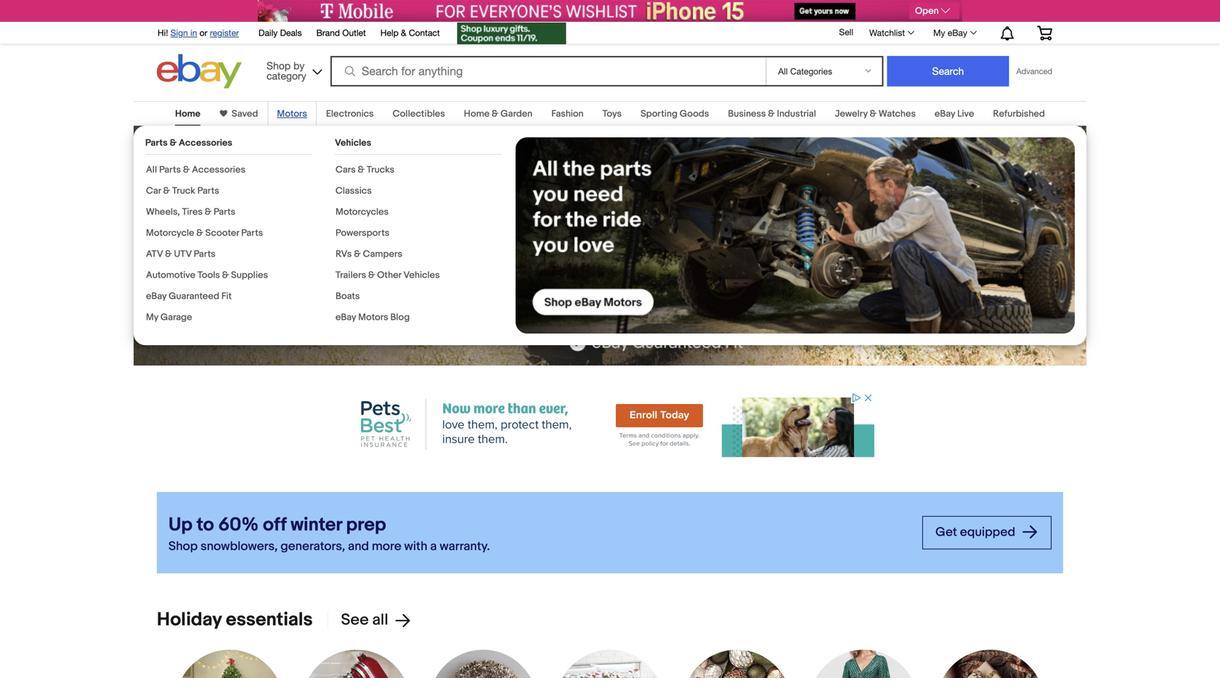 Task type: vqa. For each thing, say whether or not it's contained in the screenshot.
Brand
yes



Task type: describe. For each thing, give the bounding box(es) containing it.
& right the tires
[[205, 206, 212, 218]]

arms,
[[313, 211, 346, 227]]

see all
[[341, 610, 389, 629]]

watchlist link
[[862, 24, 922, 41]]

saved
[[232, 108, 258, 120]]

watchlist
[[870, 28, 906, 38]]

rvs & campers link
[[336, 249, 403, 260]]

classics link
[[336, 185, 372, 197]]

0 vertical spatial advertisement region
[[258, 0, 963, 22]]

ebay for ebay guaranteed fit
[[146, 291, 167, 302]]

sell
[[840, 27, 854, 37]]

up
[[201, 269, 215, 285]]

account navigation
[[150, 18, 1064, 46]]

fit
[[222, 291, 232, 302]]

equipped
[[961, 525, 1016, 540]]

your shopping cart image
[[1037, 26, 1054, 40]]

shocks,
[[190, 211, 236, 227]]

coilovers,
[[239, 211, 298, 227]]

sporting goods link
[[641, 108, 710, 120]]

ebay for ebay motors blog
[[336, 312, 356, 323]]

none submit inside the shop by category banner
[[888, 56, 1010, 86]]

0 horizontal spatial vehicles
[[335, 137, 372, 149]]

register
[[210, 28, 239, 38]]

refurbished
[[994, 108, 1046, 120]]

ebay motors blog
[[336, 312, 410, 323]]

wheels, tires & parts
[[146, 206, 236, 218]]

powersports link
[[336, 227, 390, 239]]

shop by category banner
[[150, 18, 1064, 92]]

boats
[[336, 291, 360, 302]]

& for motorcycle & scooter parts
[[197, 227, 203, 239]]

shop by category
[[267, 60, 306, 82]]

truck
[[172, 185, 195, 197]]

gear
[[170, 269, 198, 285]]

or for utv
[[361, 137, 387, 171]]

cars & trucks link
[[336, 164, 395, 176]]

sporting goods
[[641, 108, 710, 120]]

business
[[729, 108, 766, 120]]

Search for anything text field
[[333, 57, 763, 85]]

open
[[916, 5, 940, 17]]

up to 60% off winter prep link
[[169, 513, 911, 538]]

motorcycles
[[336, 206, 389, 218]]

motorcycle & scooter parts link
[[146, 227, 263, 239]]

industrial
[[777, 108, 817, 120]]

shop inside shop by category
[[267, 60, 291, 72]]

in
[[190, 28, 197, 38]]

more
[[372, 539, 402, 554]]

all parts & accessories link
[[146, 164, 246, 176]]

utv for &
[[174, 249, 192, 260]]

snowblowers,
[[201, 539, 278, 554]]

category
[[267, 70, 306, 82]]

shop by category button
[[260, 54, 326, 85]]

advertisement region inside "boost your utv or atv's handling" main content
[[346, 392, 875, 457]]

warranty.
[[440, 539, 490, 554]]

parts for truck
[[198, 185, 219, 197]]

automotive
[[146, 270, 196, 281]]

hi!
[[158, 28, 168, 38]]

handling
[[235, 171, 346, 205]]

wheels,
[[146, 206, 180, 218]]

deals
[[280, 28, 302, 38]]

& for home & garden
[[492, 108, 499, 120]]

with
[[404, 539, 428, 554]]

and inside the up to 60% off winter prep shop snowblowers, generators, and more with a warranty.
[[348, 539, 369, 554]]

cars & trucks
[[336, 164, 395, 176]]

motors link
[[277, 108, 307, 120]]

parts & accessories
[[145, 137, 232, 149]]

my garage
[[146, 312, 192, 323]]

or for in
[[200, 28, 208, 38]]

boost your utv or atv's handling grab shocks, coilovers, a-arms, and more.
[[157, 137, 387, 243]]

parts for scooter
[[241, 227, 263, 239]]

up to 60% off winter prep shop snowblowers, generators, and more with a warranty.
[[169, 514, 490, 554]]

by
[[294, 60, 305, 72]]

powersports
[[336, 227, 390, 239]]

home for home
[[175, 108, 201, 120]]

get the coupon image
[[458, 23, 567, 44]]

tires
[[182, 206, 203, 218]]

home & garden
[[464, 108, 533, 120]]

& for rvs & campers
[[354, 249, 361, 260]]

ebay motors blog link
[[336, 312, 410, 323]]

saved link
[[228, 108, 258, 120]]

& for cars & trucks
[[358, 164, 365, 176]]

scooter
[[205, 227, 239, 239]]

and inside boost your utv or atv's handling grab shocks, coilovers, a-arms, and more.
[[349, 211, 371, 227]]

help
[[381, 28, 399, 38]]

garden
[[501, 108, 533, 120]]

see all link
[[327, 610, 412, 629]]

ebay inside account navigation
[[948, 28, 968, 38]]

sporting
[[641, 108, 678, 120]]

boost your utv or atv's handling main content
[[0, 92, 1221, 678]]

toys link
[[603, 108, 622, 120]]

business & industrial
[[729, 108, 817, 120]]

trucks
[[367, 164, 395, 176]]

daily deals link
[[259, 25, 302, 41]]

get equipped
[[936, 525, 1019, 540]]

parts up all
[[145, 137, 168, 149]]

0 vertical spatial motors
[[277, 108, 307, 120]]

advanced
[[1017, 66, 1053, 76]]

ebay guaranteed fit
[[146, 291, 232, 302]]

generators,
[[281, 539, 345, 554]]

outlet
[[343, 28, 366, 38]]



Task type: locate. For each thing, give the bounding box(es) containing it.
all
[[146, 164, 157, 176]]

1 horizontal spatial shop
[[267, 60, 291, 72]]

jewelry & watches link
[[836, 108, 916, 120]]

to
[[197, 514, 214, 536]]

home left garden
[[464, 108, 490, 120]]

trailers & other vehicles
[[336, 270, 440, 281]]

all parts & accessories
[[146, 164, 246, 176]]

parts down coilovers,
[[241, 227, 263, 239]]

1 horizontal spatial motors
[[358, 312, 389, 323]]

or inside account navigation
[[200, 28, 208, 38]]

home up parts & accessories
[[175, 108, 201, 120]]

essentials
[[226, 609, 313, 631]]

& right help
[[401, 28, 407, 38]]

brand outlet link
[[317, 25, 366, 41]]

parts right all
[[159, 164, 181, 176]]

register link
[[210, 28, 239, 38]]

classics
[[336, 185, 372, 197]]

tools
[[198, 270, 220, 281]]

and down the "prep"
[[348, 539, 369, 554]]

business & industrial link
[[729, 108, 817, 120]]

motors down "category"
[[277, 108, 307, 120]]

1 home from the left
[[175, 108, 201, 120]]

& right business
[[769, 108, 775, 120]]

collectibles link
[[393, 108, 445, 120]]

ebay live
[[935, 108, 975, 120]]

get
[[936, 525, 958, 540]]

garage
[[161, 312, 192, 323]]

& right atv
[[165, 249, 172, 260]]

jewelry
[[836, 108, 868, 120]]

& right car
[[163, 185, 170, 197]]

& right tools
[[222, 270, 229, 281]]

shop left by
[[267, 60, 291, 72]]

& for car & truck parts
[[163, 185, 170, 197]]

rvs & campers
[[336, 249, 403, 260]]

utv down more.
[[174, 249, 192, 260]]

toys
[[603, 108, 622, 120]]

my inside the parts & accessories element
[[146, 312, 158, 323]]

atv's
[[157, 171, 229, 205]]

0 vertical spatial accessories
[[179, 137, 232, 149]]

car & truck parts link
[[146, 185, 219, 197]]

advertisement region
[[258, 0, 963, 22], [346, 392, 875, 457]]

parts up scooter
[[214, 206, 236, 218]]

ebay guaranteed fit link
[[146, 291, 232, 302]]

1 vertical spatial advertisement region
[[346, 392, 875, 457]]

0 vertical spatial my
[[934, 28, 946, 38]]

vehicles up cars
[[335, 137, 372, 149]]

ebay inside the parts & accessories element
[[146, 291, 167, 302]]

0 horizontal spatial utv
[[174, 249, 192, 260]]

ebay inside vehicles element
[[336, 312, 356, 323]]

1 vertical spatial and
[[348, 539, 369, 554]]

help & contact
[[381, 28, 440, 38]]

see
[[341, 610, 369, 629]]

0 vertical spatial vehicles
[[335, 137, 372, 149]]

parts for utv
[[194, 249, 216, 260]]

1 horizontal spatial vehicles
[[404, 270, 440, 281]]

parts for &
[[214, 206, 236, 218]]

open button
[[910, 3, 960, 19]]

& left garden
[[492, 108, 499, 120]]

1 vertical spatial my
[[146, 312, 158, 323]]

& inside 'help & contact' link
[[401, 28, 407, 38]]

or right cars
[[361, 137, 387, 171]]

motors left blog
[[358, 312, 389, 323]]

1 vertical spatial or
[[361, 137, 387, 171]]

& for help & contact
[[401, 28, 407, 38]]

1 horizontal spatial home
[[464, 108, 490, 120]]

a person in a gray shirt and navy blue jeans is sitting below a black car that's lifted slightly above him, and is working on the wheel area with the tire removed. there are plants and grass in the background. image
[[516, 137, 1076, 334]]

& up the all parts & accessories
[[170, 137, 177, 149]]

campers
[[363, 249, 403, 260]]

electronics
[[326, 108, 374, 120]]

sign
[[171, 28, 188, 38]]

utv inside the parts & accessories element
[[174, 249, 192, 260]]

motorcycle
[[146, 227, 194, 239]]

trailers
[[336, 270, 366, 281]]

and up powersports link
[[349, 211, 371, 227]]

parts & accessories element
[[145, 137, 312, 333]]

wheels, tires & parts link
[[146, 206, 236, 218]]

trailers & other vehicles link
[[336, 270, 440, 281]]

1 vertical spatial vehicles
[[404, 270, 440, 281]]

get equipped link
[[923, 516, 1052, 549]]

home & garden link
[[464, 108, 533, 120]]

0 vertical spatial shop
[[267, 60, 291, 72]]

holiday
[[157, 609, 222, 631]]

&
[[401, 28, 407, 38], [492, 108, 499, 120], [769, 108, 775, 120], [870, 108, 877, 120], [170, 137, 177, 149], [183, 164, 190, 176], [358, 164, 365, 176], [163, 185, 170, 197], [205, 206, 212, 218], [197, 227, 203, 239], [165, 249, 172, 260], [354, 249, 361, 260], [222, 270, 229, 281], [368, 270, 375, 281]]

boats link
[[336, 291, 360, 302]]

or
[[200, 28, 208, 38], [361, 137, 387, 171]]

ebay down the boats
[[336, 312, 356, 323]]

utv for your
[[301, 137, 355, 171]]

ebay for ebay live
[[935, 108, 956, 120]]

0 horizontal spatial my
[[146, 312, 158, 323]]

& up truck on the left of page
[[183, 164, 190, 176]]

0 vertical spatial utv
[[301, 137, 355, 171]]

collectibles
[[393, 108, 445, 120]]

0 horizontal spatial home
[[175, 108, 201, 120]]

1 horizontal spatial utv
[[301, 137, 355, 171]]

brand
[[317, 28, 340, 38]]

sell link
[[833, 27, 860, 37]]

all
[[373, 610, 389, 629]]

automotive tools & supplies
[[146, 270, 268, 281]]

1 vertical spatial accessories
[[192, 164, 246, 176]]

ebay down open button
[[948, 28, 968, 38]]

shop down 'up'
[[169, 539, 198, 554]]

atv & utv parts
[[146, 249, 216, 260]]

& for trailers & other vehicles
[[368, 270, 375, 281]]

fashion link
[[552, 108, 584, 120]]

0 horizontal spatial shop
[[169, 539, 198, 554]]

0 vertical spatial or
[[200, 28, 208, 38]]

2 home from the left
[[464, 108, 490, 120]]

jewelry & watches
[[836, 108, 916, 120]]

& for business & industrial
[[769, 108, 775, 120]]

cars
[[336, 164, 356, 176]]

gear up
[[170, 269, 218, 285]]

my left garage
[[146, 312, 158, 323]]

1 horizontal spatial my
[[934, 28, 946, 38]]

atv & utv parts link
[[146, 249, 216, 260]]

shop inside the up to 60% off winter prep shop snowblowers, generators, and more with a warranty.
[[169, 539, 198, 554]]

a
[[431, 539, 437, 554]]

& right jewelry
[[870, 108, 877, 120]]

& left other
[[368, 270, 375, 281]]

& right rvs
[[354, 249, 361, 260]]

my ebay
[[934, 28, 968, 38]]

refurbished link
[[994, 108, 1046, 120]]

vehicles
[[335, 137, 372, 149], [404, 270, 440, 281]]

holiday essentials link
[[157, 609, 313, 631]]

blog
[[391, 312, 410, 323]]

utv up classics
[[301, 137, 355, 171]]

1 vertical spatial motors
[[358, 312, 389, 323]]

1 vertical spatial shop
[[169, 539, 198, 554]]

1 vertical spatial utv
[[174, 249, 192, 260]]

& right cars
[[358, 164, 365, 176]]

0 vertical spatial and
[[349, 211, 371, 227]]

home for home & garden
[[464, 108, 490, 120]]

watches
[[879, 108, 916, 120]]

grab
[[157, 211, 187, 227]]

more.
[[157, 227, 192, 243]]

home
[[175, 108, 201, 120], [464, 108, 490, 120]]

parts down all parts & accessories link
[[198, 185, 219, 197]]

& for parts & accessories
[[170, 137, 177, 149]]

vehicles right other
[[404, 270, 440, 281]]

ebay left live
[[935, 108, 956, 120]]

my for my garage
[[146, 312, 158, 323]]

accessories down parts & accessories
[[192, 164, 246, 176]]

my inside account navigation
[[934, 28, 946, 38]]

sign in link
[[171, 28, 197, 38]]

accessories up all parts & accessories link
[[179, 137, 232, 149]]

None submit
[[888, 56, 1010, 86]]

or right in
[[200, 28, 208, 38]]

utv inside boost your utv or atv's handling grab shocks, coilovers, a-arms, and more.
[[301, 137, 355, 171]]

& for atv & utv parts
[[165, 249, 172, 260]]

0 horizontal spatial motors
[[277, 108, 307, 120]]

prep
[[346, 514, 386, 536]]

& for jewelry & watches
[[870, 108, 877, 120]]

boost
[[157, 137, 233, 171]]

my for my ebay
[[934, 28, 946, 38]]

my ebay link
[[926, 24, 984, 41]]

your
[[239, 137, 295, 171]]

motorcycles link
[[336, 206, 389, 218]]

motorcycle & scooter parts
[[146, 227, 263, 239]]

60%
[[218, 514, 259, 536]]

or inside boost your utv or atv's handling grab shocks, coilovers, a-arms, and more.
[[361, 137, 387, 171]]

my down open button
[[934, 28, 946, 38]]

guaranteed
[[169, 291, 220, 302]]

motors inside vehicles element
[[358, 312, 389, 323]]

parts down motorcycle & scooter parts
[[194, 249, 216, 260]]

ebay up my garage
[[146, 291, 167, 302]]

hi! sign in or register
[[158, 28, 239, 38]]

vehicles element
[[335, 137, 501, 333]]

0 horizontal spatial or
[[200, 28, 208, 38]]

1 horizontal spatial or
[[361, 137, 387, 171]]

& down shocks,
[[197, 227, 203, 239]]

my
[[934, 28, 946, 38], [146, 312, 158, 323]]

parts
[[145, 137, 168, 149], [159, 164, 181, 176], [198, 185, 219, 197], [214, 206, 236, 218], [241, 227, 263, 239], [194, 249, 216, 260]]



